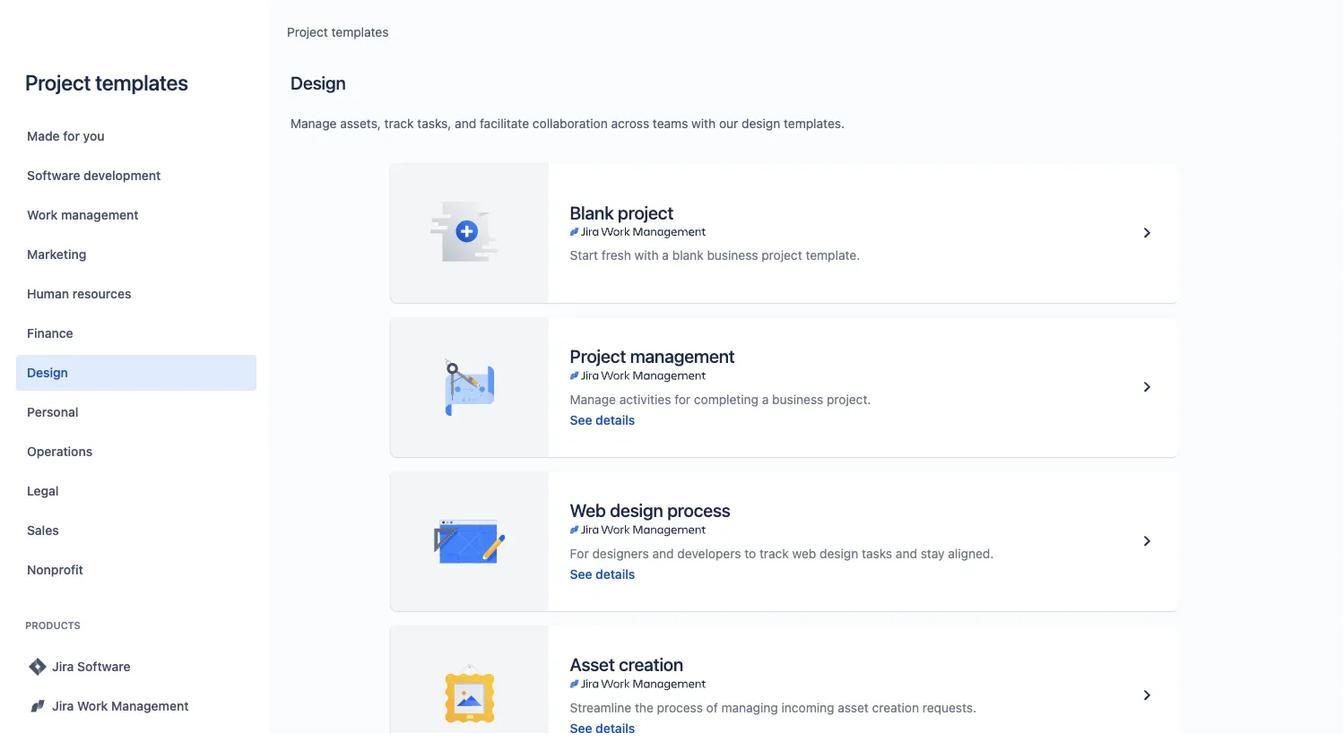 Task type: locate. For each thing, give the bounding box(es) containing it.
work
[[27, 208, 58, 222], [77, 699, 108, 714]]

1 vertical spatial design
[[27, 365, 68, 380]]

1 vertical spatial see
[[570, 567, 592, 582]]

0 vertical spatial software
[[27, 168, 80, 183]]

0 vertical spatial for
[[63, 129, 80, 143]]

tasks,
[[417, 116, 451, 131]]

assets,
[[340, 116, 381, 131]]

with
[[692, 116, 716, 131], [635, 248, 659, 263]]

management down 'software development'
[[61, 208, 139, 222]]

1 vertical spatial creation
[[872, 700, 919, 715]]

project templates
[[287, 25, 389, 39], [25, 70, 188, 95]]

1 horizontal spatial track
[[760, 546, 789, 561]]

0 horizontal spatial a
[[662, 248, 669, 263]]

for right activities
[[675, 392, 691, 407]]

and right designers
[[652, 546, 674, 561]]

activities
[[619, 392, 671, 407]]

process left of
[[657, 700, 703, 715]]

jira software button
[[16, 649, 256, 685]]

1 horizontal spatial design
[[291, 72, 346, 93]]

for left you
[[63, 129, 80, 143]]

1 vertical spatial project templates
[[25, 70, 188, 95]]

to
[[745, 546, 756, 561]]

1 horizontal spatial project
[[287, 25, 328, 39]]

management inside button
[[61, 208, 139, 222]]

management up activities
[[630, 346, 735, 367]]

see details button for web
[[570, 565, 635, 583]]

start
[[570, 248, 598, 263]]

jira work management
[[52, 699, 189, 714]]

1 horizontal spatial manage
[[570, 392, 616, 407]]

1 horizontal spatial templates
[[331, 25, 389, 39]]

0 horizontal spatial management
[[61, 208, 139, 222]]

see details button down activities
[[570, 411, 635, 429]]

of
[[706, 700, 718, 715]]

with left our
[[692, 116, 716, 131]]

2 see from the top
[[570, 567, 592, 582]]

work down jira software
[[77, 699, 108, 714]]

and left stay
[[896, 546, 917, 561]]

0 vertical spatial templates
[[331, 25, 389, 39]]

human resources button
[[16, 276, 256, 312]]

web design process
[[570, 500, 731, 521]]

0 vertical spatial jira
[[52, 660, 74, 674]]

with right fresh
[[635, 248, 659, 263]]

0 vertical spatial management
[[61, 208, 139, 222]]

0 vertical spatial details
[[596, 412, 635, 427]]

project templates link
[[287, 22, 389, 43]]

1 horizontal spatial for
[[675, 392, 691, 407]]

see details button for project
[[570, 411, 635, 429]]

0 vertical spatial project templates
[[287, 25, 389, 39]]

sales
[[27, 523, 59, 538]]

project
[[618, 202, 674, 223], [762, 248, 802, 263]]

creation
[[619, 654, 683, 675], [872, 700, 919, 715]]

design
[[742, 116, 780, 131], [610, 500, 663, 521], [820, 546, 858, 561]]

1 vertical spatial jira
[[52, 699, 74, 714]]

business left project.
[[772, 392, 823, 407]]

business right "blank"
[[707, 248, 758, 263]]

1 details from the top
[[596, 412, 635, 427]]

0 vertical spatial with
[[692, 116, 716, 131]]

1 vertical spatial design
[[610, 500, 663, 521]]

2 jira from the top
[[52, 699, 74, 714]]

2 details from the top
[[596, 567, 635, 582]]

0 vertical spatial see
[[570, 412, 592, 427]]

software
[[27, 168, 80, 183], [77, 660, 131, 674]]

asset
[[570, 654, 615, 675]]

see details down designers
[[570, 567, 635, 582]]

1 vertical spatial project
[[25, 70, 91, 95]]

1 horizontal spatial a
[[762, 392, 769, 407]]

manage
[[291, 116, 337, 131], [570, 392, 616, 407]]

human resources
[[27, 287, 131, 301]]

1 horizontal spatial with
[[692, 116, 716, 131]]

for
[[570, 546, 589, 561]]

jira software image
[[27, 656, 48, 678]]

0 horizontal spatial design
[[27, 365, 68, 380]]

blank
[[672, 248, 704, 263]]

1 horizontal spatial management
[[630, 346, 735, 367]]

1 vertical spatial templates
[[95, 70, 188, 95]]

work up 'marketing' on the top of page
[[27, 208, 58, 222]]

details down activities
[[596, 412, 635, 427]]

details down designers
[[596, 567, 635, 582]]

0 horizontal spatial for
[[63, 129, 80, 143]]

human
[[27, 287, 69, 301]]

2 see details from the top
[[570, 567, 635, 582]]

management for project management
[[630, 346, 735, 367]]

1 vertical spatial details
[[596, 567, 635, 582]]

a right completing
[[762, 392, 769, 407]]

for designers and developers to track web design tasks and stay aligned.
[[570, 546, 994, 561]]

project
[[287, 25, 328, 39], [25, 70, 91, 95], [570, 346, 626, 367]]

2 see details button from the top
[[570, 565, 635, 583]]

0 vertical spatial project
[[618, 202, 674, 223]]

details for web
[[596, 567, 635, 582]]

0 vertical spatial process
[[667, 500, 731, 521]]

1 horizontal spatial work
[[77, 699, 108, 714]]

0 horizontal spatial manage
[[291, 116, 337, 131]]

finance button
[[16, 316, 256, 352]]

and right tasks,
[[455, 116, 476, 131]]

project up fresh
[[618, 202, 674, 223]]

0 vertical spatial track
[[384, 116, 414, 131]]

our
[[719, 116, 738, 131]]

1 vertical spatial see details button
[[570, 565, 635, 583]]

a
[[662, 248, 669, 263], [762, 392, 769, 407]]

management
[[61, 208, 139, 222], [630, 346, 735, 367]]

process up developers
[[667, 500, 731, 521]]

1 vertical spatial management
[[630, 346, 735, 367]]

0 vertical spatial manage
[[291, 116, 337, 131]]

see
[[570, 412, 592, 427], [570, 567, 592, 582]]

1 vertical spatial manage
[[570, 392, 616, 407]]

2 vertical spatial project
[[570, 346, 626, 367]]

2 horizontal spatial project
[[570, 346, 626, 367]]

process for design
[[667, 500, 731, 521]]

manage left assets,
[[291, 116, 337, 131]]

creation up the
[[619, 654, 683, 675]]

jira software image
[[27, 656, 48, 678]]

0 horizontal spatial creation
[[619, 654, 683, 675]]

0 vertical spatial business
[[707, 248, 758, 263]]

design right web
[[820, 546, 858, 561]]

sales button
[[16, 513, 256, 549]]

project left template.
[[762, 248, 802, 263]]

0 horizontal spatial with
[[635, 248, 659, 263]]

design inside button
[[27, 365, 68, 380]]

1 horizontal spatial business
[[772, 392, 823, 407]]

0 vertical spatial see details button
[[570, 411, 635, 429]]

web
[[792, 546, 816, 561]]

blank project image
[[1137, 222, 1158, 244]]

1 horizontal spatial project
[[762, 248, 802, 263]]

designers
[[592, 546, 649, 561]]

see details
[[570, 412, 635, 427], [570, 567, 635, 582]]

jira work management image
[[27, 696, 48, 717], [27, 696, 48, 717]]

manage assets, track tasks, and facilitate collaboration across teams with our design templates.
[[291, 116, 845, 131]]

personal
[[27, 405, 78, 420]]

process
[[667, 500, 731, 521], [657, 700, 703, 715]]

0 horizontal spatial work
[[27, 208, 58, 222]]

and
[[455, 116, 476, 131], [652, 546, 674, 561], [896, 546, 917, 561]]

incoming
[[782, 700, 834, 715]]

0 horizontal spatial business
[[707, 248, 758, 263]]

see details down activities
[[570, 412, 635, 427]]

stay
[[921, 546, 945, 561]]

design up designers
[[610, 500, 663, 521]]

creation right asset
[[872, 700, 919, 715]]

business for project management
[[772, 392, 823, 407]]

business
[[707, 248, 758, 263], [772, 392, 823, 407]]

track right to at the right bottom of the page
[[760, 546, 789, 561]]

0 horizontal spatial templates
[[95, 70, 188, 95]]

1 see details button from the top
[[570, 411, 635, 429]]

personal button
[[16, 395, 256, 430]]

templates
[[331, 25, 389, 39], [95, 70, 188, 95]]

design down the project templates link
[[291, 72, 346, 93]]

1 vertical spatial a
[[762, 392, 769, 407]]

track left tasks,
[[384, 116, 414, 131]]

software down made in the left of the page
[[27, 168, 80, 183]]

asset
[[838, 700, 869, 715]]

1 vertical spatial for
[[675, 392, 691, 407]]

1 vertical spatial see details
[[570, 567, 635, 582]]

completing
[[694, 392, 759, 407]]

a left "blank"
[[662, 248, 669, 263]]

software up jira work management
[[77, 660, 131, 674]]

the
[[635, 700, 654, 715]]

aligned.
[[948, 546, 994, 561]]

1 horizontal spatial creation
[[872, 700, 919, 715]]

finance
[[27, 326, 73, 341]]

jira down jira software
[[52, 699, 74, 714]]

1 vertical spatial process
[[657, 700, 703, 715]]

jira work management image
[[570, 225, 706, 239], [570, 225, 706, 239], [570, 369, 706, 383], [570, 369, 706, 383], [570, 523, 706, 538], [570, 523, 706, 538], [570, 677, 706, 692], [570, 677, 706, 692]]

jira software
[[52, 660, 131, 674]]

legal button
[[16, 473, 256, 509]]

0 horizontal spatial project templates
[[25, 70, 188, 95]]

made
[[27, 129, 60, 143]]

1 vertical spatial track
[[760, 546, 789, 561]]

operations button
[[16, 434, 256, 470]]

blank
[[570, 202, 614, 223]]

0 vertical spatial creation
[[619, 654, 683, 675]]

see details for web
[[570, 567, 635, 582]]

1 see from the top
[[570, 412, 592, 427]]

design right our
[[742, 116, 780, 131]]

track
[[384, 116, 414, 131], [760, 546, 789, 561]]

1 jira from the top
[[52, 660, 74, 674]]

for
[[63, 129, 80, 143], [675, 392, 691, 407]]

design down the finance
[[27, 365, 68, 380]]

1 see details from the top
[[570, 412, 635, 427]]

software development
[[27, 168, 161, 183]]

2 horizontal spatial design
[[820, 546, 858, 561]]

0 vertical spatial a
[[662, 248, 669, 263]]

1 vertical spatial business
[[772, 392, 823, 407]]

0 horizontal spatial project
[[25, 70, 91, 95]]

see details button
[[570, 411, 635, 429], [570, 565, 635, 583]]

0 vertical spatial see details
[[570, 412, 635, 427]]

1 vertical spatial work
[[77, 699, 108, 714]]

design
[[291, 72, 346, 93], [27, 365, 68, 380]]

see details button down designers
[[570, 565, 635, 583]]

details
[[596, 412, 635, 427], [596, 567, 635, 582]]

business for blank project
[[707, 248, 758, 263]]

details for project
[[596, 412, 635, 427]]

1 horizontal spatial design
[[742, 116, 780, 131]]

manage left activities
[[570, 392, 616, 407]]

jira
[[52, 660, 74, 674], [52, 699, 74, 714]]

jira right jira software icon
[[52, 660, 74, 674]]

1 vertical spatial with
[[635, 248, 659, 263]]



Task type: vqa. For each thing, say whether or not it's contained in the screenshot.
the Project templates link
yes



Task type: describe. For each thing, give the bounding box(es) containing it.
you
[[83, 129, 105, 143]]

across
[[611, 116, 649, 131]]

resources
[[72, 287, 131, 301]]

project for manage activities for completing a business project.
[[570, 346, 626, 367]]

products
[[25, 620, 81, 632]]

project management
[[570, 346, 735, 367]]

2 vertical spatial design
[[820, 546, 858, 561]]

template.
[[806, 248, 860, 263]]

requests.
[[923, 700, 977, 715]]

0 horizontal spatial project
[[618, 202, 674, 223]]

software development button
[[16, 158, 256, 194]]

web design process image
[[1137, 531, 1158, 552]]

manage for manage assets, track tasks, and facilitate collaboration across teams with our design templates.
[[291, 116, 337, 131]]

2 horizontal spatial and
[[896, 546, 917, 561]]

blank project
[[570, 202, 674, 223]]

manage for manage activities for completing a business project.
[[570, 392, 616, 407]]

fresh
[[602, 248, 631, 263]]

design button
[[16, 355, 256, 391]]

templates.
[[784, 116, 845, 131]]

0 horizontal spatial track
[[384, 116, 414, 131]]

development
[[84, 168, 161, 183]]

made for you button
[[16, 118, 256, 154]]

project for products
[[25, 70, 91, 95]]

collaboration
[[533, 116, 608, 131]]

0 vertical spatial project
[[287, 25, 328, 39]]

manage activities for completing a business project.
[[570, 392, 871, 407]]

management for work management
[[61, 208, 139, 222]]

nonprofit button
[[16, 552, 256, 588]]

streamline
[[570, 700, 631, 715]]

work management
[[27, 208, 139, 222]]

marketing
[[27, 247, 86, 262]]

asset creation
[[570, 654, 683, 675]]

asset creation image
[[1137, 685, 1158, 707]]

see for web design process
[[570, 567, 592, 582]]

see for project management
[[570, 412, 592, 427]]

project management image
[[1137, 377, 1158, 398]]

project.
[[827, 392, 871, 407]]

jira for jira software
[[52, 660, 74, 674]]

streamline the process of managing incoming asset creation requests.
[[570, 700, 977, 715]]

0 vertical spatial design
[[742, 116, 780, 131]]

tasks
[[862, 546, 892, 561]]

work management button
[[16, 197, 256, 233]]

nonprofit
[[27, 563, 83, 578]]

process for the
[[657, 700, 703, 715]]

for inside "button"
[[63, 129, 80, 143]]

web
[[570, 500, 606, 521]]

facilitate
[[480, 116, 529, 131]]

jira for jira work management
[[52, 699, 74, 714]]

see details for project
[[570, 412, 635, 427]]

jira work management button
[[16, 689, 256, 725]]

0 vertical spatial design
[[291, 72, 346, 93]]

managing
[[721, 700, 778, 715]]

1 horizontal spatial and
[[652, 546, 674, 561]]

1 horizontal spatial project templates
[[287, 25, 389, 39]]

0 horizontal spatial and
[[455, 116, 476, 131]]

marketing button
[[16, 237, 256, 273]]

management
[[111, 699, 189, 714]]

0 horizontal spatial design
[[610, 500, 663, 521]]

start fresh with a blank business project template.
[[570, 248, 860, 263]]

made for you
[[27, 129, 105, 143]]

1 vertical spatial project
[[762, 248, 802, 263]]

teams
[[653, 116, 688, 131]]

1 vertical spatial software
[[77, 660, 131, 674]]

0 vertical spatial work
[[27, 208, 58, 222]]

developers
[[677, 546, 741, 561]]

legal
[[27, 484, 59, 499]]

operations
[[27, 444, 92, 459]]



